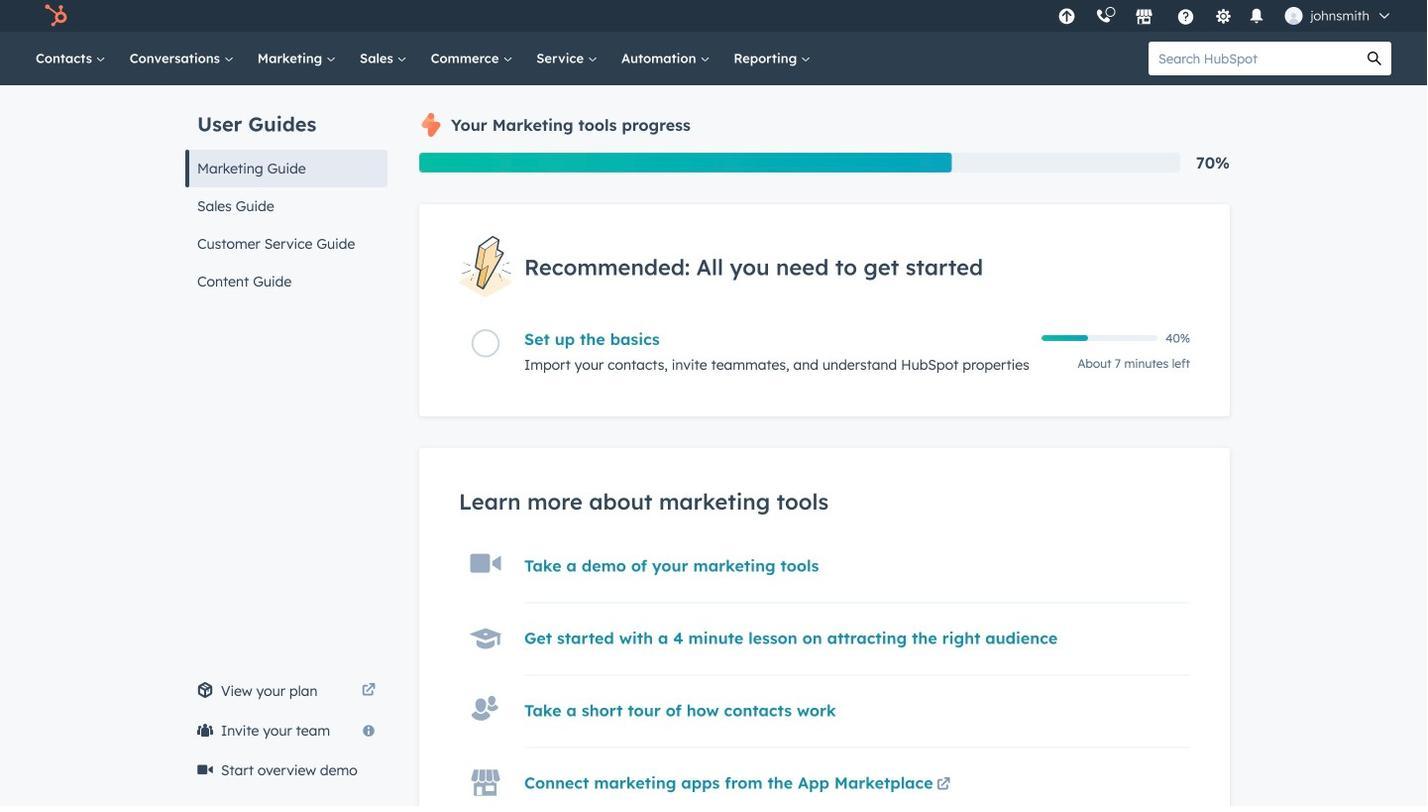 Task type: vqa. For each thing, say whether or not it's contained in the screenshot.
Link opens in a new window image
yes



Task type: locate. For each thing, give the bounding box(es) containing it.
Search HubSpot search field
[[1149, 42, 1359, 75]]

link opens in a new window image
[[362, 684, 376, 698], [937, 774, 951, 797], [937, 779, 951, 793]]

[object object] complete progress bar
[[1042, 335, 1089, 341]]

menu
[[1048, 0, 1404, 32]]

progress bar
[[419, 153, 952, 173]]

user guides element
[[185, 85, 388, 300]]



Task type: describe. For each thing, give the bounding box(es) containing it.
marketplaces image
[[1136, 9, 1154, 27]]

john smith image
[[1285, 7, 1303, 25]]

link opens in a new window image
[[362, 679, 376, 703]]



